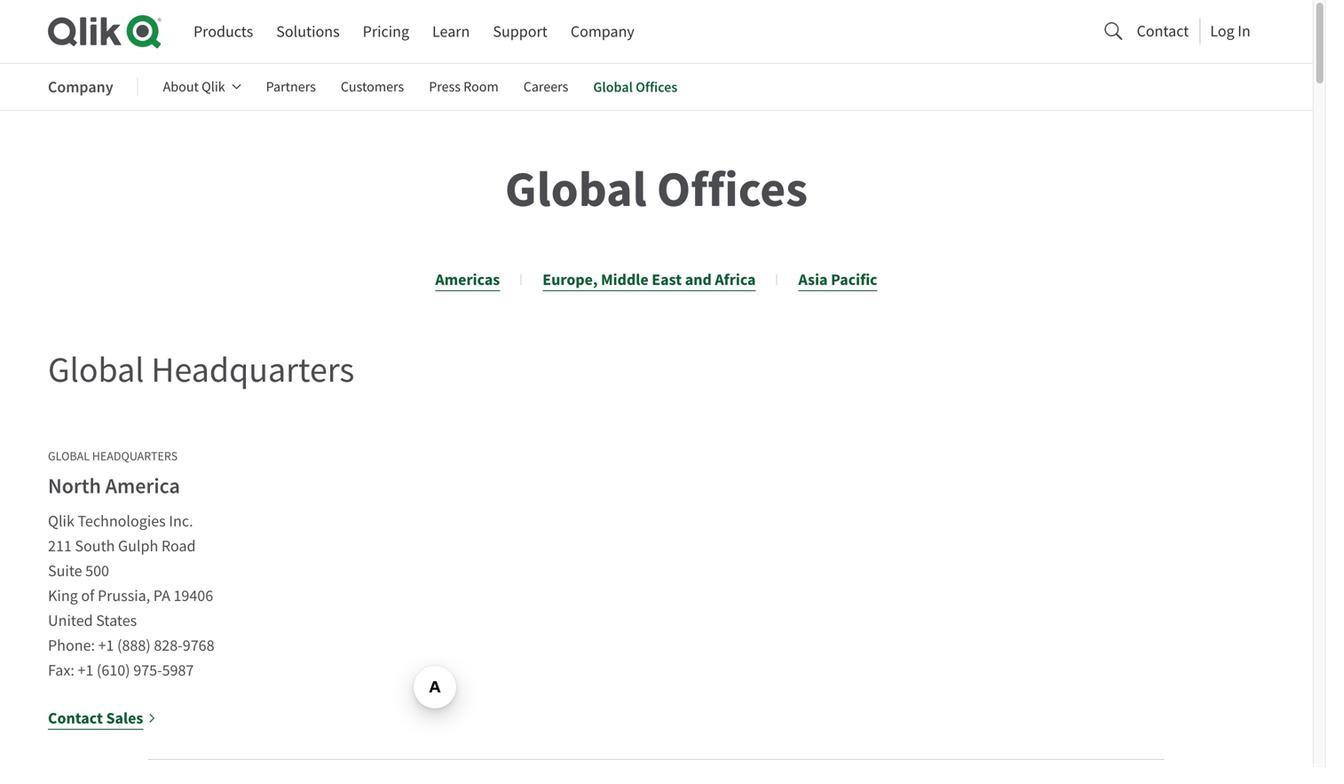 Task type: describe. For each thing, give the bounding box(es) containing it.
pricing
[[363, 21, 409, 42]]

products link
[[194, 15, 253, 48]]

contact for contact sales
[[48, 708, 103, 729]]

room
[[464, 78, 499, 96]]

careers
[[524, 78, 569, 96]]

contact sales link
[[48, 706, 157, 731]]

americas
[[435, 269, 500, 290]]

pricing link
[[363, 15, 409, 48]]

0 vertical spatial +1
[[98, 635, 114, 656]]

king
[[48, 586, 78, 606]]

customers link
[[341, 66, 404, 108]]

solutions
[[276, 21, 340, 42]]

south
[[75, 536, 115, 556]]

(610)
[[97, 660, 130, 681]]

press room
[[429, 78, 499, 96]]

1 vertical spatial offices
[[657, 156, 808, 222]]

headquarters for global headquarters north america
[[92, 448, 178, 464]]

prussia,
[[98, 586, 150, 606]]

menu bar inside "qlik main" element
[[194, 15, 635, 48]]

(888)
[[117, 635, 151, 656]]

asia pacific
[[799, 269, 878, 290]]

log in
[[1211, 21, 1251, 41]]

careers link
[[524, 66, 569, 108]]

learn link
[[432, 15, 470, 48]]

global headquarters
[[48, 348, 355, 393]]

phone:
[[48, 635, 95, 656]]

headquarters for global headquarters
[[151, 348, 355, 393]]

828-
[[154, 635, 183, 656]]

partners
[[266, 78, 316, 96]]

about qlik
[[163, 78, 225, 96]]

gulph
[[118, 536, 158, 556]]

europe, middle east and africa
[[543, 269, 756, 290]]

sales
[[106, 708, 143, 729]]

qlik technologies inc. 211 south gulph road suite 500 king of prussia, pa 19406 united states phone: +1 (888) 828-9768 fax: +1 (610) 975-5987
[[48, 511, 214, 681]]

states
[[96, 611, 137, 631]]

company menu bar
[[48, 66, 703, 108]]

europe,
[[543, 269, 598, 290]]

contact for contact
[[1137, 21, 1189, 41]]

asia pacific link
[[799, 269, 878, 291]]

inc.
[[169, 511, 193, 532]]

global inside company menu bar
[[593, 78, 633, 96]]

press room link
[[429, 66, 499, 108]]



Task type: locate. For each thing, give the bounding box(es) containing it.
of
[[81, 586, 94, 606]]

0 horizontal spatial contact
[[48, 708, 103, 729]]

0 vertical spatial contact
[[1137, 21, 1189, 41]]

5987
[[162, 660, 194, 681]]

pacific
[[831, 269, 878, 290]]

975-
[[133, 660, 162, 681]]

middle
[[601, 269, 649, 290]]

global offices
[[593, 78, 678, 96], [505, 156, 808, 222]]

contact left log
[[1137, 21, 1189, 41]]

north
[[48, 472, 101, 500]]

qlik up 211
[[48, 511, 74, 532]]

1 vertical spatial +1
[[78, 660, 94, 681]]

support
[[493, 21, 548, 42]]

0 vertical spatial company
[[571, 21, 635, 42]]

united
[[48, 611, 93, 631]]

qlik inside company menu bar
[[202, 78, 225, 96]]

about
[[163, 78, 199, 96]]

technologies
[[78, 511, 166, 532]]

americas link
[[435, 269, 500, 291]]

company for company menu bar
[[48, 76, 113, 98]]

log
[[1211, 21, 1235, 41]]

1 horizontal spatial qlik
[[202, 78, 225, 96]]

africa
[[715, 269, 756, 290]]

global headquarters north america
[[48, 448, 180, 500]]

company link
[[571, 15, 635, 48]]

211
[[48, 536, 72, 556]]

asia
[[799, 269, 828, 290]]

global
[[593, 78, 633, 96], [505, 156, 647, 222], [48, 348, 144, 393], [48, 448, 90, 464]]

support link
[[493, 15, 548, 48]]

go to the home page. image
[[48, 14, 162, 49]]

0 horizontal spatial company
[[48, 76, 113, 98]]

contact left sales
[[48, 708, 103, 729]]

500
[[85, 561, 109, 581]]

solutions link
[[276, 15, 340, 48]]

in
[[1238, 21, 1251, 41]]

global offices link
[[593, 66, 678, 108]]

customers
[[341, 78, 404, 96]]

1 vertical spatial contact
[[48, 708, 103, 729]]

1 vertical spatial headquarters
[[92, 448, 178, 464]]

suite
[[48, 561, 82, 581]]

0 vertical spatial qlik
[[202, 78, 225, 96]]

and
[[685, 269, 712, 290]]

company inside "qlik main" element
[[571, 21, 635, 42]]

road
[[161, 536, 196, 556]]

company up global offices link
[[571, 21, 635, 42]]

menu bar containing products
[[194, 15, 635, 48]]

1 vertical spatial global offices
[[505, 156, 808, 222]]

qlik
[[202, 78, 225, 96], [48, 511, 74, 532]]

america
[[105, 472, 180, 500]]

19406
[[174, 586, 213, 606]]

qlik main element
[[194, 15, 1265, 48]]

+1 up (610)
[[98, 635, 114, 656]]

learn
[[432, 21, 470, 42]]

contact link
[[1137, 16, 1189, 45]]

0 vertical spatial headquarters
[[151, 348, 355, 393]]

partners link
[[266, 66, 316, 108]]

0 horizontal spatial +1
[[78, 660, 94, 681]]

contact inside "qlik main" element
[[1137, 21, 1189, 41]]

global offices inside company menu bar
[[593, 78, 678, 96]]

fax:
[[48, 660, 74, 681]]

0 vertical spatial global offices
[[593, 78, 678, 96]]

press
[[429, 78, 461, 96]]

contact sales
[[48, 708, 143, 729]]

europe, middle east and africa link
[[543, 269, 756, 291]]

menu bar
[[194, 15, 635, 48]]

company down go to the home page. image
[[48, 76, 113, 98]]

qlik inside qlik technologies inc. 211 south gulph road suite 500 king of prussia, pa 19406 united states phone: +1 (888) 828-9768 fax: +1 (610) 975-5987
[[48, 511, 74, 532]]

+1
[[98, 635, 114, 656], [78, 660, 94, 681]]

east
[[652, 269, 682, 290]]

offices
[[636, 78, 678, 96], [657, 156, 808, 222]]

0 vertical spatial offices
[[636, 78, 678, 96]]

headquarters
[[151, 348, 355, 393], [92, 448, 178, 464]]

company inside menu bar
[[48, 76, 113, 98]]

contact
[[1137, 21, 1189, 41], [48, 708, 103, 729]]

pa
[[153, 586, 170, 606]]

about qlik link
[[163, 66, 241, 108]]

1 vertical spatial company
[[48, 76, 113, 98]]

headquarters inside 'global headquarters north america'
[[92, 448, 178, 464]]

qlik right about
[[202, 78, 225, 96]]

company for company link
[[571, 21, 635, 42]]

1 vertical spatial qlik
[[48, 511, 74, 532]]

company
[[571, 21, 635, 42], [48, 76, 113, 98]]

1 horizontal spatial +1
[[98, 635, 114, 656]]

log in link
[[1211, 16, 1251, 45]]

products
[[194, 21, 253, 42]]

+1 right fax:
[[78, 660, 94, 681]]

global inside 'global headquarters north america'
[[48, 448, 90, 464]]

1 horizontal spatial company
[[571, 21, 635, 42]]

contact inside "contact sales" link
[[48, 708, 103, 729]]

0 horizontal spatial qlik
[[48, 511, 74, 532]]

1 horizontal spatial contact
[[1137, 21, 1189, 41]]

9768
[[183, 635, 214, 656]]

offices inside company menu bar
[[636, 78, 678, 96]]



Task type: vqa. For each thing, say whether or not it's contained in the screenshot.
the East
yes



